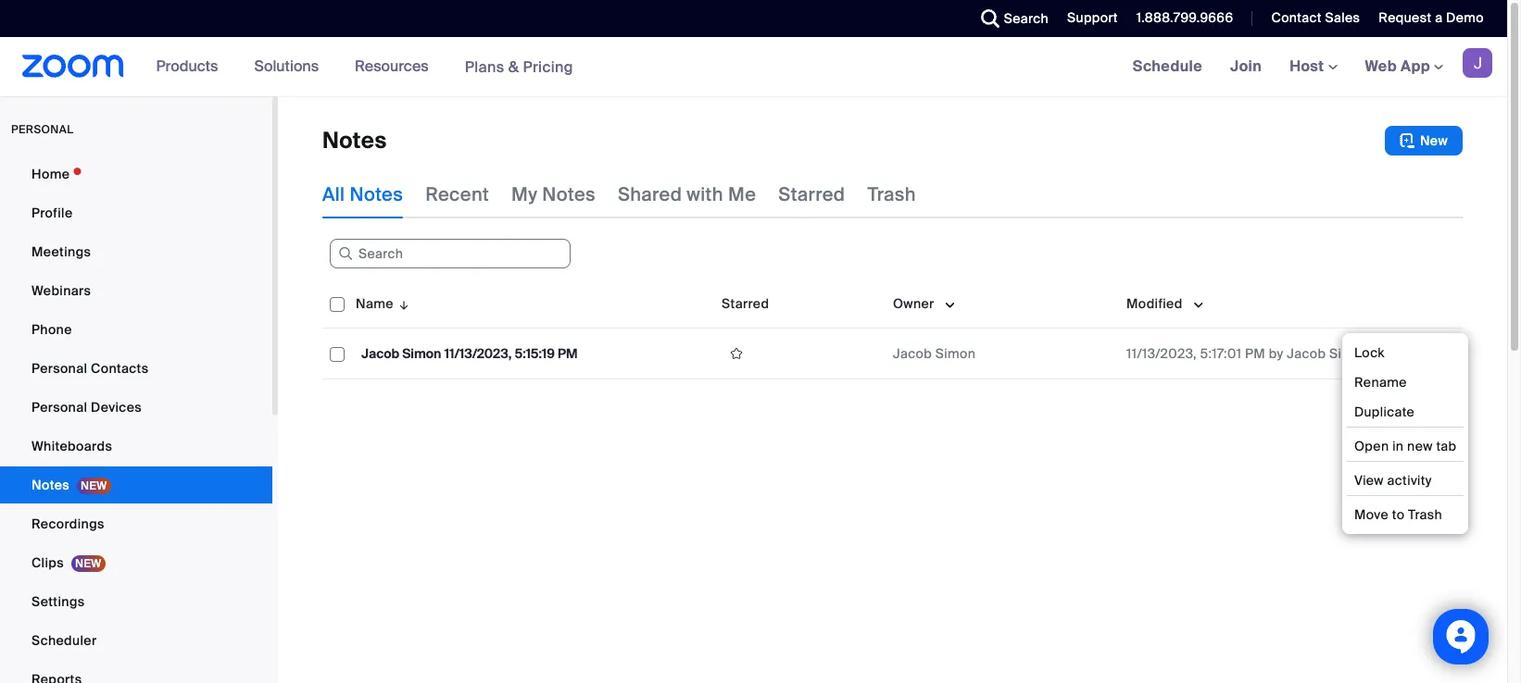 Task type: locate. For each thing, give the bounding box(es) containing it.
web app button
[[1365, 57, 1443, 76]]

1 11/13/2023, from the left
[[444, 346, 512, 362]]

notes
[[322, 126, 387, 155], [350, 182, 403, 207], [542, 182, 596, 207], [31, 477, 69, 494]]

duplicate
[[1354, 404, 1415, 421]]

5:15:19
[[515, 346, 555, 362]]

banner containing products
[[0, 37, 1507, 97]]

11/13/2023, down modified
[[1126, 346, 1197, 362]]

1 pm from the left
[[558, 346, 578, 362]]

products button
[[156, 37, 226, 96]]

1 vertical spatial trash
[[1408, 507, 1442, 523]]

jacob simon 11/13/2023, 5:15:19 pm
[[361, 346, 578, 362]]

schedule link
[[1119, 37, 1216, 96]]

jacob down 'name'
[[361, 346, 399, 362]]

search button
[[967, 0, 1053, 37]]

recent
[[425, 182, 489, 207]]

0 horizontal spatial 11/13/2023,
[[444, 346, 512, 362]]

pm
[[558, 346, 578, 362], [1245, 346, 1265, 362]]

notes right my
[[542, 182, 596, 207]]

settings link
[[0, 584, 272, 621]]

0 horizontal spatial simon
[[402, 346, 441, 362]]

personal for personal devices
[[31, 399, 87, 416]]

1.888.799.9666 button
[[1123, 0, 1238, 37], [1136, 9, 1233, 26]]

tabs of all notes page tab list
[[322, 170, 916, 219]]

in
[[1392, 438, 1404, 455]]

trash
[[867, 182, 916, 207], [1408, 507, 1442, 523]]

11/13/2023, inside button
[[444, 346, 512, 362]]

pm left "by" on the bottom
[[1245, 346, 1265, 362]]

phone link
[[0, 311, 272, 348]]

application containing name
[[322, 280, 1477, 394]]

1 jacob from the left
[[361, 346, 399, 362]]

jacob down owner
[[893, 346, 932, 362]]

1 horizontal spatial starred
[[778, 182, 845, 207]]

plans & pricing link
[[465, 57, 573, 76], [465, 57, 573, 76]]

0 horizontal spatial trash
[[867, 182, 916, 207]]

starred up jacob simon 11/13/2023, 5:15:19 pm unstarred image
[[722, 296, 769, 312]]

schedule
[[1133, 57, 1202, 76]]

simon
[[402, 346, 441, 362], [936, 346, 976, 362], [1329, 346, 1370, 362]]

personal up whiteboards
[[31, 399, 87, 416]]

to
[[1392, 507, 1405, 523]]

1 horizontal spatial 11/13/2023,
[[1126, 346, 1197, 362]]

request a demo
[[1379, 9, 1484, 26]]

products
[[156, 57, 218, 76]]

jacob simon 11/13/2023, 5:15:19 pm button
[[356, 342, 583, 366]]

host button
[[1290, 57, 1337, 76]]

simon inside button
[[402, 346, 441, 362]]

0 horizontal spatial pm
[[558, 346, 578, 362]]

starred right the 'me'
[[778, 182, 845, 207]]

0 vertical spatial personal
[[31, 360, 87, 377]]

solutions button
[[254, 37, 327, 96]]

new
[[1407, 438, 1433, 455]]

11/13/2023,
[[444, 346, 512, 362], [1126, 346, 1197, 362]]

notes up 'all notes'
[[322, 126, 387, 155]]

1 vertical spatial personal
[[31, 399, 87, 416]]

shared with me
[[618, 182, 756, 207]]

meetings
[[31, 244, 91, 260]]

pricing
[[523, 57, 573, 76]]

2 pm from the left
[[1245, 346, 1265, 362]]

webinars link
[[0, 272, 272, 309]]

1 horizontal spatial pm
[[1245, 346, 1265, 362]]

2 horizontal spatial jacob
[[1287, 346, 1326, 362]]

0 horizontal spatial starred
[[722, 296, 769, 312]]

1 horizontal spatial trash
[[1408, 507, 1442, 523]]

personal
[[31, 360, 87, 377], [31, 399, 87, 416]]

all
[[322, 182, 345, 207]]

zoom logo image
[[22, 55, 124, 78]]

11/13/2023, 5:17:01 pm by jacob simon
[[1126, 346, 1370, 362]]

0 vertical spatial trash
[[867, 182, 916, 207]]

jacob right "by" on the bottom
[[1287, 346, 1326, 362]]

starred
[[778, 182, 845, 207], [722, 296, 769, 312]]

lock
[[1354, 345, 1385, 361]]

simon for jacob simon
[[936, 346, 976, 362]]

jacob inside button
[[361, 346, 399, 362]]

request a demo link
[[1365, 0, 1507, 37], [1379, 9, 1484, 26]]

3 jacob from the left
[[1287, 346, 1326, 362]]

2 simon from the left
[[936, 346, 976, 362]]

1 personal from the top
[[31, 360, 87, 377]]

0 vertical spatial starred
[[778, 182, 845, 207]]

profile picture image
[[1463, 48, 1492, 78]]

personal contacts
[[31, 360, 149, 377]]

support link
[[1053, 0, 1123, 37], [1067, 9, 1118, 26]]

2 horizontal spatial simon
[[1329, 346, 1370, 362]]

1 vertical spatial starred
[[722, 296, 769, 312]]

devices
[[91, 399, 142, 416]]

with
[[687, 182, 723, 207]]

2 personal from the top
[[31, 399, 87, 416]]

jacob for jacob simon
[[893, 346, 932, 362]]

shared
[[618, 182, 682, 207]]

notes up recordings
[[31, 477, 69, 494]]

move to trash
[[1354, 507, 1442, 523]]

settings
[[31, 594, 85, 610]]

2 jacob from the left
[[893, 346, 932, 362]]

sales
[[1325, 9, 1360, 26]]

personal down 'phone'
[[31, 360, 87, 377]]

a
[[1435, 9, 1443, 26]]

new
[[1420, 132, 1448, 149]]

contact sales link
[[1257, 0, 1365, 37], [1271, 9, 1360, 26]]

plans
[[465, 57, 504, 76]]

personal devices
[[31, 399, 142, 416]]

personal for personal contacts
[[31, 360, 87, 377]]

support
[[1067, 9, 1118, 26]]

banner
[[0, 37, 1507, 97]]

1.888.799.9666
[[1136, 9, 1233, 26]]

1 horizontal spatial simon
[[936, 346, 976, 362]]

profile
[[31, 205, 73, 221]]

11/13/2023, left 5:15:19
[[444, 346, 512, 362]]

open in new tab
[[1354, 438, 1457, 455]]

1 simon from the left
[[402, 346, 441, 362]]

request
[[1379, 9, 1432, 26]]

0 horizontal spatial jacob
[[361, 346, 399, 362]]

trash inside tabs of all notes page tab list
[[867, 182, 916, 207]]

resources
[[355, 57, 429, 76]]

1 horizontal spatial jacob
[[893, 346, 932, 362]]

new button
[[1385, 126, 1463, 156]]

contacts
[[91, 360, 149, 377]]

jacob simon 11/13/2023, 5:15:19 pm unstarred image
[[722, 346, 751, 362]]

move
[[1354, 507, 1389, 523]]

rename
[[1354, 374, 1407, 391]]

pm right 5:15:19
[[558, 346, 578, 362]]

jacob simon
[[893, 346, 976, 362]]

application
[[322, 280, 1477, 394], [1387, 340, 1455, 368]]

2 11/13/2023, from the left
[[1126, 346, 1197, 362]]



Task type: describe. For each thing, give the bounding box(es) containing it.
join
[[1230, 57, 1262, 76]]

Search text field
[[330, 239, 571, 269]]

phone
[[31, 321, 72, 338]]

product information navigation
[[142, 37, 587, 97]]

web app
[[1365, 57, 1430, 76]]

all notes
[[322, 182, 403, 207]]

whiteboards
[[31, 438, 112, 455]]

5:17:01
[[1200, 346, 1242, 362]]

owner
[[893, 296, 934, 312]]

arrow down image
[[394, 293, 411, 315]]

personal devices link
[[0, 389, 272, 426]]

host
[[1290, 57, 1328, 76]]

me
[[728, 182, 756, 207]]

scheduler link
[[0, 623, 272, 660]]

app
[[1401, 57, 1430, 76]]

demo
[[1446, 9, 1484, 26]]

open
[[1354, 438, 1389, 455]]

web
[[1365, 57, 1397, 76]]

recordings
[[31, 516, 104, 533]]

modified
[[1126, 296, 1183, 312]]

&
[[508, 57, 519, 76]]

solutions
[[254, 57, 319, 76]]

notes inside 'notes' link
[[31, 477, 69, 494]]

view
[[1354, 472, 1384, 489]]

by
[[1269, 346, 1283, 362]]

scheduler
[[31, 633, 97, 649]]

clips
[[31, 555, 64, 572]]

view activity
[[1354, 472, 1432, 489]]

meetings navigation
[[1119, 37, 1507, 97]]

notes link
[[0, 467, 272, 504]]

notes right all
[[350, 182, 403, 207]]

3 simon from the left
[[1329, 346, 1370, 362]]

name
[[356, 296, 394, 312]]

starred inside application
[[722, 296, 769, 312]]

contact
[[1271, 9, 1322, 26]]

pm inside button
[[558, 346, 578, 362]]

whiteboards link
[[0, 428, 272, 465]]

recordings link
[[0, 506, 272, 543]]

home
[[31, 166, 70, 182]]

my
[[511, 182, 537, 207]]

my notes
[[511, 182, 596, 207]]

starred inside tabs of all notes page tab list
[[778, 182, 845, 207]]

resources button
[[355, 37, 437, 96]]

plans & pricing
[[465, 57, 573, 76]]

personal menu menu
[[0, 156, 272, 684]]

tab
[[1436, 438, 1457, 455]]

simon for jacob simon 11/13/2023, 5:15:19 pm
[[402, 346, 441, 362]]

personal
[[11, 122, 74, 137]]

join link
[[1216, 37, 1276, 96]]

personal contacts link
[[0, 350, 272, 387]]

jacob for jacob simon 11/13/2023, 5:15:19 pm
[[361, 346, 399, 362]]

home link
[[0, 156, 272, 193]]

contact sales
[[1271, 9, 1360, 26]]

activity
[[1387, 472, 1432, 489]]

meetings link
[[0, 233, 272, 270]]

profile link
[[0, 195, 272, 232]]

webinars
[[31, 283, 91, 299]]

clips link
[[0, 545, 272, 582]]

search
[[1004, 10, 1049, 27]]



Task type: vqa. For each thing, say whether or not it's contained in the screenshot.
WEB APP dropdown button on the top right
yes



